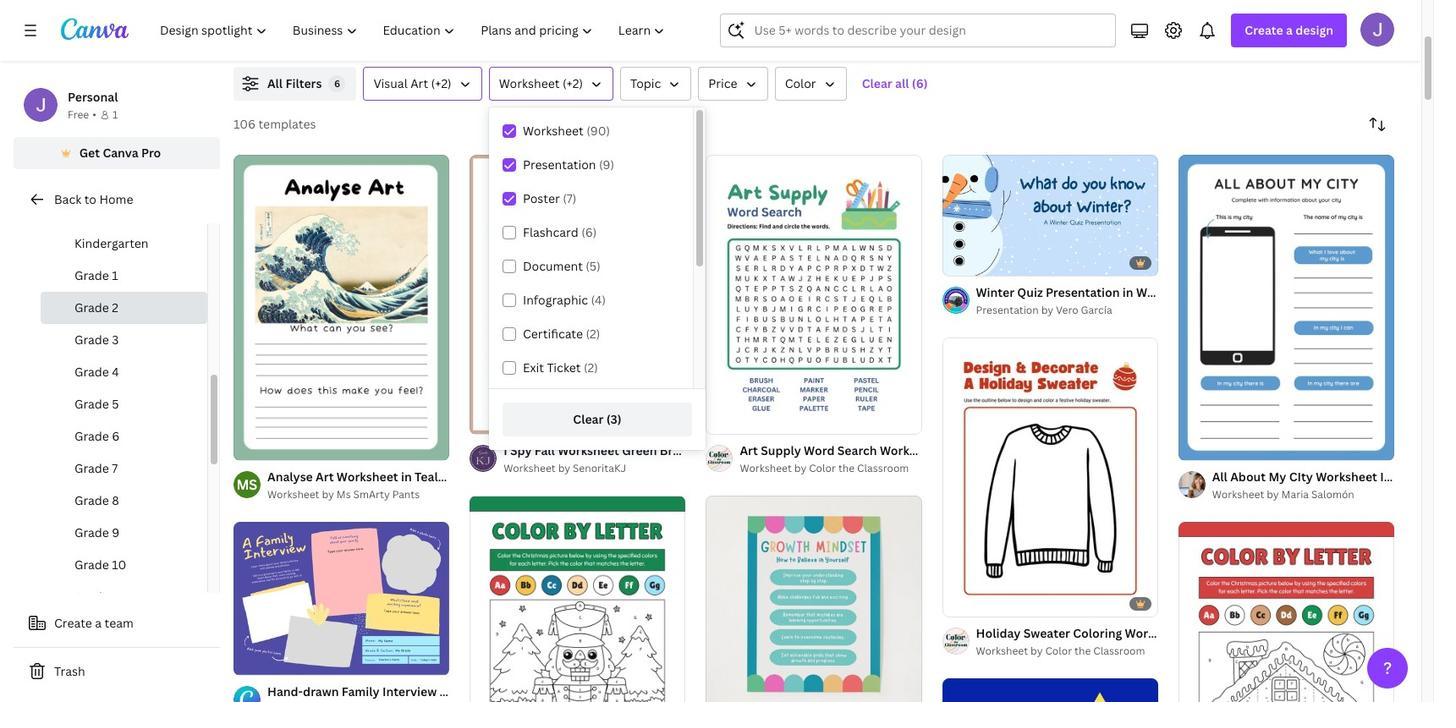 Task type: describe. For each thing, give the bounding box(es) containing it.
0 vertical spatial (2)
[[586, 326, 600, 342]]

home
[[99, 191, 133, 207]]

winter quiz presentation in white and blue illustrative style image
[[943, 155, 1159, 276]]

grade 1
[[74, 267, 118, 284]]

1 of 2
[[245, 441, 269, 454]]

all for all filters
[[267, 75, 283, 91]]

i spy fall worksheet green brown worksheet by senoritakj
[[504, 443, 697, 476]]

in for white
[[1123, 284, 1134, 300]]

worksheet inside hand-drawn family interview activity digital worksheet 'link'
[[528, 684, 590, 700]]

team
[[105, 615, 134, 631]]

back to home link
[[14, 183, 220, 217]]

quiz
[[1018, 284, 1043, 300]]

clear (3)
[[573, 411, 622, 427]]

hand-drawn family interview activity digital worksheet image
[[234, 523, 450, 675]]

grade for grade 4
[[74, 364, 109, 380]]

grade 11 link
[[41, 582, 207, 614]]

price button
[[699, 67, 768, 101]]

grade 9 link
[[41, 517, 207, 549]]

visual art (+2) button
[[364, 67, 482, 101]]

illustrative
[[1227, 284, 1289, 300]]

grade for grade 1
[[74, 267, 109, 284]]

grade 11
[[74, 589, 125, 605]]

grade 7 link
[[41, 453, 207, 485]]

1 vertical spatial (6)
[[582, 224, 597, 240]]

free
[[68, 108, 89, 122]]

to
[[84, 191, 96, 207]]

color button
[[775, 67, 847, 101]]

clear (3) button
[[503, 403, 692, 437]]

create a design button
[[1232, 14, 1348, 47]]

balancing emotions education presentation in blue red and green flat graphic style image
[[943, 679, 1159, 703]]

worksheet by senoritakj link
[[504, 461, 686, 478]]

a for design
[[1287, 22, 1293, 38]]

•
[[92, 108, 96, 122]]

color inside 'button'
[[785, 75, 817, 91]]

worksheet (+2)
[[499, 75, 583, 91]]

winter quiz presentation in white and blue illustrative style link
[[976, 283, 1322, 302]]

the for worksheet by color the classroom link to the bottom
[[1075, 644, 1091, 659]]

106 templates
[[234, 116, 316, 132]]

1 vertical spatial worksheet by color the classroom link
[[976, 644, 1159, 660]]

art supply word search worksheet in red green illustrated style image
[[706, 155, 922, 435]]

worksheet (90)
[[523, 123, 610, 139]]

0 horizontal spatial presentation
[[523, 157, 596, 173]]

4
[[112, 364, 119, 380]]

garcía
[[1081, 303, 1113, 317]]

10
[[112, 557, 126, 573]]

top level navigation element
[[149, 14, 680, 47]]

topic
[[631, 75, 661, 91]]

(3)
[[607, 411, 622, 427]]

white inside winter quiz presentation in white and blue illustrative style presentation by vero garcía
[[1137, 284, 1170, 300]]

Search search field
[[755, 14, 1106, 47]]

style inside analyse art worksheet in teal blue basic style worksheet by ms smarty pants
[[503, 469, 533, 485]]

worksheet by maria salomón link
[[1213, 487, 1395, 504]]

6 filter options selected element
[[329, 75, 346, 92]]

all about my city worksheet in white a link
[[1213, 468, 1435, 487]]

grade 10 link
[[41, 549, 207, 582]]

create a design
[[1245, 22, 1334, 38]]

grade 4 link
[[41, 356, 207, 389]]

teal
[[415, 469, 438, 485]]

hand-drawn family interview activity digital worksheet
[[267, 684, 590, 700]]

interview
[[383, 684, 437, 700]]

pro
[[141, 145, 161, 161]]

0 horizontal spatial worksheet by color the classroom link
[[740, 461, 922, 478]]

all about my city worksheet in white a worksheet by maria salomón
[[1213, 469, 1435, 502]]

salomón
[[1312, 488, 1355, 502]]

worksheet by color the classroom for worksheet by color the classroom link to the bottom
[[976, 644, 1146, 659]]

1 for 1 of 20
[[954, 256, 959, 268]]

design
[[1296, 22, 1334, 38]]

1 for 1
[[112, 108, 118, 122]]

certificate
[[523, 326, 583, 342]]

grade 2
[[74, 300, 119, 316]]

2 horizontal spatial presentation
[[1046, 284, 1120, 300]]

i
[[504, 443, 508, 459]]

grade 5
[[74, 396, 119, 412]]

grade 6
[[74, 428, 120, 444]]

my
[[1269, 469, 1287, 485]]

Sort by button
[[1361, 108, 1395, 141]]

winter quiz presentation in white and blue illustrative style presentation by vero garcía
[[976, 284, 1322, 317]]

and
[[1173, 284, 1195, 300]]

templates
[[259, 116, 316, 132]]

grade for grade 2
[[74, 300, 109, 316]]

all
[[896, 75, 910, 91]]

christmas coloring page activity worksheet in red and white festive and lined style image
[[1179, 522, 1395, 703]]

grade for grade 7
[[74, 460, 109, 477]]

pre-school
[[74, 203, 136, 219]]

0 vertical spatial 2
[[112, 300, 119, 316]]

grade 8 link
[[41, 485, 207, 517]]

hand-drawn family interview activity digital worksheet link
[[267, 683, 590, 702]]

holiday sweater coloring worksheet in colorful illustrated style image
[[943, 338, 1159, 617]]

grade 3
[[74, 332, 119, 348]]

clear for clear (3)
[[573, 411, 604, 427]]

flashcard (6)
[[523, 224, 597, 240]]

9
[[112, 525, 120, 541]]

brown
[[660, 443, 697, 459]]

i spy fall worksheet green brown link
[[504, 442, 697, 461]]

(4)
[[591, 292, 606, 308]]

1 of 20 link
[[943, 155, 1159, 276]]

infographic (4)
[[523, 292, 606, 308]]

(+2) inside button
[[563, 75, 583, 91]]

by inside analyse art worksheet in teal blue basic style worksheet by ms smarty pants
[[322, 488, 334, 502]]

grade 6 link
[[41, 421, 207, 453]]

worksheet inside worksheet (+2) button
[[499, 75, 560, 91]]

basic
[[470, 469, 501, 485]]

grade 10
[[74, 557, 126, 573]]

kindergarten link
[[41, 228, 207, 260]]

jacob simon image
[[1361, 13, 1395, 47]]

(6) inside button
[[912, 75, 928, 91]]

activity
[[440, 684, 485, 700]]

document (5)
[[523, 258, 601, 274]]

(9)
[[599, 157, 615, 173]]

grade for grade 10
[[74, 557, 109, 573]]

grade for grade 8
[[74, 493, 109, 509]]

grade 8
[[74, 493, 119, 509]]



Task type: locate. For each thing, give the bounding box(es) containing it.
0 horizontal spatial a
[[95, 615, 102, 631]]

1 vertical spatial classroom
[[1094, 644, 1146, 659]]

1 vertical spatial worksheet by color the classroom
[[976, 644, 1146, 659]]

white
[[1137, 284, 1170, 300], [1395, 469, 1428, 485]]

art right the visual
[[411, 75, 428, 91]]

0 horizontal spatial the
[[839, 462, 855, 476]]

ticket
[[547, 360, 581, 376]]

0 vertical spatial classroom
[[858, 462, 909, 476]]

family
[[342, 684, 380, 700]]

2 up 3
[[112, 300, 119, 316]]

grade 7
[[74, 460, 118, 477]]

visual art (+2)
[[374, 75, 452, 91]]

2
[[112, 300, 119, 316], [264, 441, 269, 454]]

1 for 1 of 2
[[245, 441, 250, 454]]

grade 9
[[74, 525, 120, 541]]

kindergarten
[[74, 235, 149, 251]]

presentation up garcía
[[1046, 284, 1120, 300]]

0 vertical spatial presentation
[[523, 157, 596, 173]]

back to home
[[54, 191, 133, 207]]

the for worksheet by color the classroom link to the left
[[839, 462, 855, 476]]

0 vertical spatial a
[[1287, 22, 1293, 38]]

grade left 9
[[74, 525, 109, 541]]

1 vertical spatial all
[[1213, 469, 1228, 485]]

(6)
[[912, 75, 928, 91], [582, 224, 597, 240]]

all filters
[[267, 75, 322, 91]]

blue right teal at bottom left
[[441, 469, 467, 485]]

growth mindset education poster in colorful graphic style image
[[706, 496, 922, 703]]

1 vertical spatial blue
[[441, 469, 467, 485]]

clear left (3)
[[573, 411, 604, 427]]

hand-
[[267, 684, 303, 700]]

analyse art worksheet in teal blue basic style link
[[267, 468, 533, 487]]

exit
[[523, 360, 544, 376]]

worksheet by ms smarty pants link
[[267, 487, 450, 504]]

create inside dropdown button
[[1245, 22, 1284, 38]]

2 up the analyse
[[264, 441, 269, 454]]

art right the analyse
[[316, 469, 334, 485]]

1 horizontal spatial (+2)
[[563, 75, 583, 91]]

2 (+2) from the left
[[563, 75, 583, 91]]

(+2)
[[431, 75, 452, 91], [563, 75, 583, 91]]

a left team
[[95, 615, 102, 631]]

1 vertical spatial 2
[[264, 441, 269, 454]]

1 of 20
[[954, 256, 985, 268]]

by inside 'all about my city worksheet in white a worksheet by maria salomón'
[[1267, 488, 1280, 502]]

clear inside button
[[862, 75, 893, 91]]

0 vertical spatial 6
[[334, 77, 340, 90]]

canva
[[103, 145, 139, 161]]

grade left 10
[[74, 557, 109, 573]]

2 vertical spatial color
[[1046, 644, 1073, 659]]

of left 20
[[962, 256, 971, 268]]

blue
[[1198, 284, 1224, 300], [441, 469, 467, 485]]

11 grade from the top
[[74, 589, 109, 605]]

pre-school link
[[41, 196, 207, 228]]

1
[[112, 108, 118, 122], [954, 256, 959, 268], [112, 267, 118, 284], [245, 441, 250, 454]]

1 horizontal spatial 6
[[334, 77, 340, 90]]

0 horizontal spatial worksheet by color the classroom
[[740, 462, 909, 476]]

grade for grade 9
[[74, 525, 109, 541]]

7 grade from the top
[[74, 460, 109, 477]]

clear inside button
[[573, 411, 604, 427]]

0 horizontal spatial create
[[54, 615, 92, 631]]

(+2) right the visual
[[431, 75, 452, 91]]

3 grade from the top
[[74, 332, 109, 348]]

create inside button
[[54, 615, 92, 631]]

1 vertical spatial clear
[[573, 411, 604, 427]]

pre-
[[74, 203, 98, 219]]

christmas coloring page activity worksheet in green and white festive and lined style image
[[470, 496, 686, 703]]

presentation down worksheet (90)
[[523, 157, 596, 173]]

vero
[[1056, 303, 1079, 317]]

document
[[523, 258, 583, 274]]

white left and
[[1137, 284, 1170, 300]]

of up ms link
[[253, 441, 262, 454]]

grade left 5
[[74, 396, 109, 412]]

1 down kindergarten
[[112, 267, 118, 284]]

grade
[[74, 267, 109, 284], [74, 300, 109, 316], [74, 332, 109, 348], [74, 364, 109, 380], [74, 396, 109, 412], [74, 428, 109, 444], [74, 460, 109, 477], [74, 493, 109, 509], [74, 525, 109, 541], [74, 557, 109, 573], [74, 589, 109, 605]]

1 vertical spatial a
[[95, 615, 102, 631]]

(2) right the 'ticket'
[[584, 360, 598, 376]]

grade left 4
[[74, 364, 109, 380]]

style
[[1292, 284, 1322, 300], [503, 469, 533, 485]]

grade left 8
[[74, 493, 109, 509]]

blue right and
[[1198, 284, 1224, 300]]

classroom for worksheet by color the classroom link to the left
[[858, 462, 909, 476]]

white left a
[[1395, 469, 1428, 485]]

1 horizontal spatial worksheet by color the classroom link
[[976, 644, 1159, 660]]

0 vertical spatial the
[[839, 462, 855, 476]]

0 horizontal spatial (+2)
[[431, 75, 452, 91]]

all inside 'all about my city worksheet in white a worksheet by maria salomón'
[[1213, 469, 1228, 485]]

6 right the filters
[[334, 77, 340, 90]]

(+2) inside button
[[431, 75, 452, 91]]

1 vertical spatial 6
[[112, 428, 120, 444]]

1 horizontal spatial classroom
[[1094, 644, 1146, 659]]

clear left all
[[862, 75, 893, 91]]

0 vertical spatial of
[[962, 256, 971, 268]]

filters
[[286, 75, 322, 91]]

0 horizontal spatial style
[[503, 469, 533, 485]]

grade for grade 3
[[74, 332, 109, 348]]

(2)
[[586, 326, 600, 342], [584, 360, 598, 376]]

10 grade from the top
[[74, 557, 109, 573]]

1 vertical spatial of
[[253, 441, 262, 454]]

all left the filters
[[267, 75, 283, 91]]

back
[[54, 191, 81, 207]]

(6) up (5)
[[582, 224, 597, 240]]

11
[[112, 589, 125, 605]]

analyse art worksheet in teal blue basic style image
[[234, 155, 450, 460]]

0 vertical spatial color
[[785, 75, 817, 91]]

worksheet by color the classroom for worksheet by color the classroom link to the left
[[740, 462, 909, 476]]

0 vertical spatial art
[[411, 75, 428, 91]]

(5)
[[586, 258, 601, 274]]

i spy fall worksheet green brown image
[[470, 155, 686, 435]]

1 horizontal spatial style
[[1292, 284, 1322, 300]]

in
[[1381, 469, 1392, 485]]

create left design
[[1245, 22, 1284, 38]]

grade for grade 5
[[74, 396, 109, 412]]

3
[[112, 332, 119, 348]]

exit ticket (2)
[[523, 360, 598, 376]]

grade inside 'link'
[[74, 589, 109, 605]]

grade left 7 at the left bottom of page
[[74, 460, 109, 477]]

the
[[839, 462, 855, 476], [1075, 644, 1091, 659]]

1 horizontal spatial create
[[1245, 22, 1284, 38]]

0 vertical spatial all
[[267, 75, 283, 91]]

1 vertical spatial style
[[503, 469, 533, 485]]

drawn
[[303, 684, 339, 700]]

0 horizontal spatial of
[[253, 441, 262, 454]]

(6) right all
[[912, 75, 928, 91]]

1 (+2) from the left
[[431, 75, 452, 91]]

4 grade from the top
[[74, 364, 109, 380]]

topic button
[[620, 67, 692, 101]]

ms link
[[234, 471, 261, 499]]

1 up ms link
[[245, 441, 250, 454]]

infographic
[[523, 292, 588, 308]]

0 vertical spatial create
[[1245, 22, 1284, 38]]

white inside 'all about my city worksheet in white a worksheet by maria salomón'
[[1395, 469, 1428, 485]]

(2) down (4)
[[586, 326, 600, 342]]

1 horizontal spatial art
[[411, 75, 428, 91]]

in inside winter quiz presentation in white and blue illustrative style presentation by vero garcía
[[1123, 284, 1134, 300]]

1 horizontal spatial worksheet by color the classroom
[[976, 644, 1146, 659]]

6 down 5
[[112, 428, 120, 444]]

create for create a team
[[54, 615, 92, 631]]

1 vertical spatial in
[[401, 469, 412, 485]]

1 vertical spatial art
[[316, 469, 334, 485]]

worksheet
[[499, 75, 560, 91], [523, 123, 584, 139], [558, 443, 620, 459], [504, 462, 556, 476], [740, 462, 792, 476], [337, 469, 398, 485], [1316, 469, 1378, 485], [267, 488, 320, 502], [1213, 488, 1265, 502], [976, 644, 1029, 659], [528, 684, 590, 700]]

1 horizontal spatial a
[[1287, 22, 1293, 38]]

art inside visual art (+2) button
[[411, 75, 428, 91]]

digital
[[488, 684, 525, 700]]

create down grade 11
[[54, 615, 92, 631]]

0 vertical spatial worksheet by color the classroom
[[740, 462, 909, 476]]

a inside dropdown button
[[1287, 22, 1293, 38]]

1 horizontal spatial the
[[1075, 644, 1091, 659]]

get canva pro
[[79, 145, 161, 161]]

grade 1 link
[[41, 260, 207, 292]]

ms smarty pants image
[[234, 471, 261, 499]]

0 horizontal spatial 6
[[112, 428, 120, 444]]

0 horizontal spatial classroom
[[858, 462, 909, 476]]

0 vertical spatial in
[[1123, 284, 1134, 300]]

1 horizontal spatial all
[[1213, 469, 1228, 485]]

all about my city worksheet in white and blue simple style image
[[1179, 155, 1395, 460]]

1 left 20
[[954, 256, 959, 268]]

5 grade from the top
[[74, 396, 109, 412]]

classroom for worksheet by color the classroom link to the bottom
[[1094, 644, 1146, 659]]

maria
[[1282, 488, 1309, 502]]

1 horizontal spatial blue
[[1198, 284, 1224, 300]]

of for winter quiz presentation in white and blue illustrative style
[[962, 256, 971, 268]]

1 vertical spatial white
[[1395, 469, 1428, 485]]

of
[[962, 256, 971, 268], [253, 441, 262, 454]]

a left design
[[1287, 22, 1293, 38]]

presentation down winter
[[976, 303, 1039, 317]]

blue inside winter quiz presentation in white and blue illustrative style presentation by vero garcía
[[1198, 284, 1224, 300]]

blue inside analyse art worksheet in teal blue basic style worksheet by ms smarty pants
[[441, 469, 467, 485]]

1 horizontal spatial clear
[[862, 75, 893, 91]]

in for teal
[[401, 469, 412, 485]]

None search field
[[721, 14, 1117, 47]]

1 right •
[[112, 108, 118, 122]]

2 grade from the top
[[74, 300, 109, 316]]

1 vertical spatial create
[[54, 615, 92, 631]]

clear for clear all (6)
[[862, 75, 893, 91]]

1 horizontal spatial 2
[[264, 441, 269, 454]]

0 horizontal spatial in
[[401, 469, 412, 485]]

9 grade from the top
[[74, 525, 109, 541]]

flashcard
[[523, 224, 579, 240]]

0 vertical spatial clear
[[862, 75, 893, 91]]

art for visual
[[411, 75, 428, 91]]

about
[[1231, 469, 1266, 485]]

in up pants
[[401, 469, 412, 485]]

a for team
[[95, 615, 102, 631]]

of for analyse art worksheet in teal blue basic style
[[253, 441, 262, 454]]

ms smarty pants element
[[234, 471, 261, 499]]

style right illustrative
[[1292, 284, 1322, 300]]

school
[[98, 203, 136, 219]]

grade down grade 1
[[74, 300, 109, 316]]

art inside analyse art worksheet in teal blue basic style worksheet by ms smarty pants
[[316, 469, 334, 485]]

grade up grade 7
[[74, 428, 109, 444]]

0 horizontal spatial blue
[[441, 469, 467, 485]]

worksheet (+2) button
[[489, 67, 614, 101]]

trash link
[[14, 655, 220, 689]]

free •
[[68, 108, 96, 122]]

0 horizontal spatial clear
[[573, 411, 604, 427]]

a inside button
[[95, 615, 102, 631]]

1 vertical spatial presentation
[[1046, 284, 1120, 300]]

grade left 3
[[74, 332, 109, 348]]

1 horizontal spatial white
[[1395, 469, 1428, 485]]

0 horizontal spatial all
[[267, 75, 283, 91]]

1 vertical spatial color
[[809, 462, 836, 476]]

1 vertical spatial the
[[1075, 644, 1091, 659]]

0 vertical spatial blue
[[1198, 284, 1224, 300]]

2 vertical spatial presentation
[[976, 303, 1039, 317]]

by inside winter quiz presentation in white and blue illustrative style presentation by vero garcía
[[1042, 303, 1054, 317]]

grade for grade 6
[[74, 428, 109, 444]]

presentation by vero garcía link
[[976, 302, 1159, 319]]

grade 5 link
[[41, 389, 207, 421]]

style inside winter quiz presentation in white and blue illustrative style presentation by vero garcía
[[1292, 284, 1322, 300]]

spy
[[510, 443, 532, 459]]

grade up "create a team"
[[74, 589, 109, 605]]

(+2) up worksheet (90)
[[563, 75, 583, 91]]

8 grade from the top
[[74, 493, 109, 509]]

1 vertical spatial (2)
[[584, 360, 598, 376]]

1 horizontal spatial in
[[1123, 284, 1134, 300]]

get canva pro button
[[14, 137, 220, 169]]

0 vertical spatial white
[[1137, 284, 1170, 300]]

in inside analyse art worksheet in teal blue basic style worksheet by ms smarty pants
[[401, 469, 412, 485]]

a
[[1431, 469, 1435, 485]]

by inside 'i spy fall worksheet green brown worksheet by senoritakj'
[[558, 462, 571, 476]]

style down spy
[[503, 469, 533, 485]]

1 horizontal spatial presentation
[[976, 303, 1039, 317]]

grade for grade 11
[[74, 589, 109, 605]]

0 horizontal spatial (6)
[[582, 224, 597, 240]]

all left the 'about'
[[1213, 469, 1228, 485]]

grade up grade 2
[[74, 267, 109, 284]]

0 vertical spatial (6)
[[912, 75, 928, 91]]

1 grade from the top
[[74, 267, 109, 284]]

(90)
[[587, 123, 610, 139]]

grade 4
[[74, 364, 119, 380]]

create a team
[[54, 615, 134, 631]]

0 vertical spatial style
[[1292, 284, 1322, 300]]

senoritakj
[[573, 462, 626, 476]]

visual
[[374, 75, 408, 91]]

price
[[709, 75, 738, 91]]

in left and
[[1123, 284, 1134, 300]]

0 vertical spatial worksheet by color the classroom link
[[740, 461, 922, 478]]

art for analyse
[[316, 469, 334, 485]]

all for all about my city worksheet in white a worksheet by maria salomón
[[1213, 469, 1228, 485]]

1 horizontal spatial (6)
[[912, 75, 928, 91]]

clear all (6) button
[[854, 67, 937, 101]]

0 horizontal spatial art
[[316, 469, 334, 485]]

1 horizontal spatial of
[[962, 256, 971, 268]]

8
[[112, 493, 119, 509]]

clear all (6)
[[862, 75, 928, 91]]

0 horizontal spatial white
[[1137, 284, 1170, 300]]

create for create a design
[[1245, 22, 1284, 38]]

0 horizontal spatial 2
[[112, 300, 119, 316]]

6 grade from the top
[[74, 428, 109, 444]]



Task type: vqa. For each thing, say whether or not it's contained in the screenshot.
the topmost "Art"
yes



